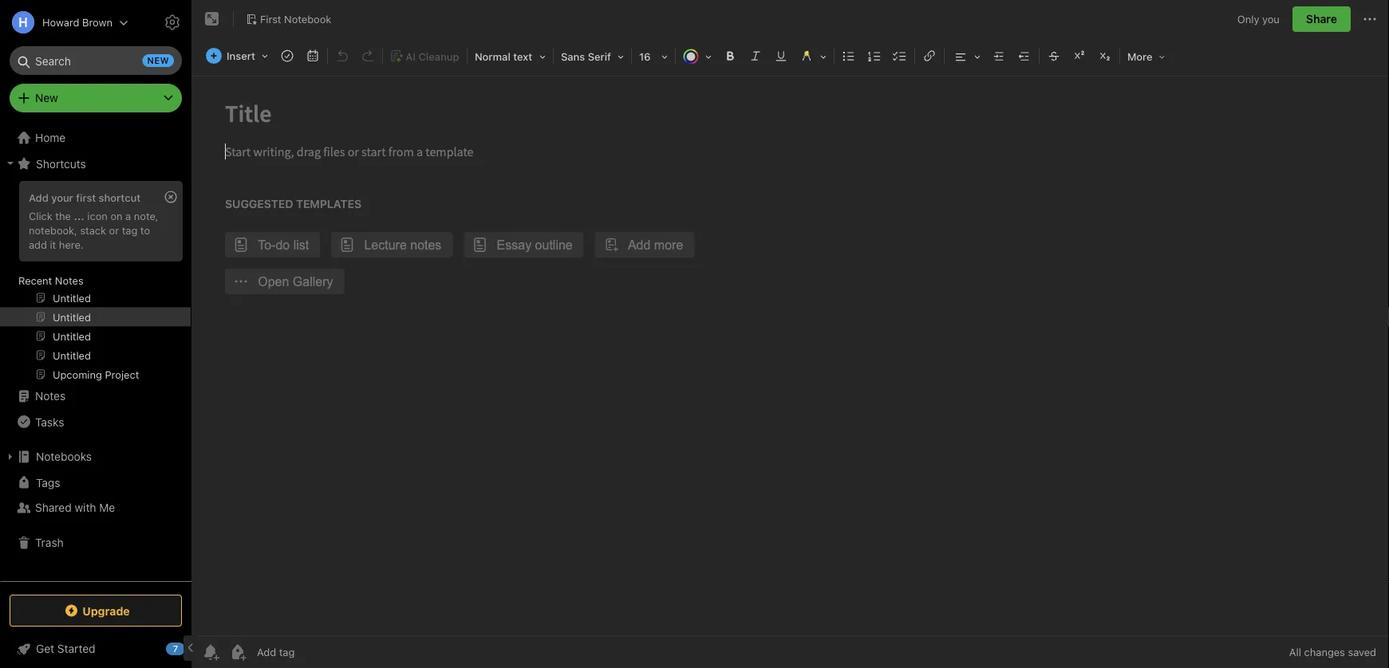 Task type: describe. For each thing, give the bounding box(es) containing it.
you
[[1263, 13, 1280, 25]]

icon
[[87, 210, 108, 222]]

shared with me
[[35, 502, 115, 515]]

stack
[[80, 224, 106, 236]]

notes inside "link"
[[35, 390, 66, 403]]

sans serif
[[561, 51, 611, 63]]

sans
[[561, 51, 585, 63]]

Font color field
[[678, 45, 718, 68]]

upgrade
[[82, 605, 130, 618]]

Note Editor text field
[[192, 77, 1390, 636]]

strikethrough image
[[1043, 45, 1066, 67]]

share
[[1307, 12, 1338, 26]]

add a reminder image
[[201, 643, 220, 663]]

on
[[111, 210, 123, 222]]

tasks
[[35, 416, 64, 429]]

the
[[55, 210, 71, 222]]

notebooks
[[36, 451, 92, 464]]

to
[[140, 224, 150, 236]]

saved
[[1349, 647, 1377, 659]]

insert
[[227, 50, 255, 62]]

shared
[[35, 502, 72, 515]]

a
[[125, 210, 131, 222]]

Heading level field
[[469, 45, 552, 68]]

or
[[109, 224, 119, 236]]

7
[[173, 645, 178, 655]]

tasks button
[[0, 410, 191, 435]]

add
[[29, 239, 47, 251]]

16
[[639, 51, 651, 63]]

icon on a note, notebook, stack or tag to add it here.
[[29, 210, 159, 251]]

shortcut
[[99, 192, 141, 204]]

home
[[35, 131, 66, 144]]

all changes saved
[[1290, 647, 1377, 659]]

serif
[[588, 51, 611, 63]]

shortcuts button
[[0, 151, 191, 176]]

new search field
[[21, 46, 174, 75]]

calendar event image
[[302, 45, 324, 67]]

indent image
[[988, 45, 1011, 67]]

recent
[[18, 275, 52, 287]]

Font family field
[[556, 45, 630, 68]]

only you
[[1238, 13, 1280, 25]]

bold image
[[719, 45, 742, 67]]

Help and Learning task checklist field
[[0, 637, 192, 663]]

insert link image
[[919, 45, 941, 67]]

tag
[[122, 224, 138, 236]]

get started
[[36, 643, 95, 656]]

click
[[29, 210, 52, 222]]

settings image
[[163, 13, 182, 32]]

with
[[75, 502, 96, 515]]

tags button
[[0, 470, 191, 496]]

howard
[[42, 16, 79, 28]]

Add tag field
[[255, 646, 375, 660]]

your
[[51, 192, 73, 204]]

first notebook button
[[240, 8, 337, 30]]

Font size field
[[634, 45, 674, 68]]

new
[[147, 55, 169, 66]]

More actions field
[[1361, 6, 1380, 32]]



Task type: locate. For each thing, give the bounding box(es) containing it.
new
[[35, 91, 58, 105]]

recent notes
[[18, 275, 84, 287]]

howard brown
[[42, 16, 113, 28]]

tree containing home
[[0, 125, 192, 581]]

group containing add your first shortcut
[[0, 176, 191, 390]]

checklist image
[[889, 45, 912, 67]]

Account field
[[0, 6, 129, 38]]

tags
[[36, 476, 60, 490]]

add tag image
[[228, 643, 247, 663]]

add
[[29, 192, 49, 204]]

click to collapse image
[[186, 639, 198, 659]]

Insert field
[[202, 45, 274, 67]]

underline image
[[770, 45, 793, 67]]

notebook
[[284, 13, 332, 25]]

notes up tasks
[[35, 390, 66, 403]]

More field
[[1122, 45, 1172, 68]]

started
[[57, 643, 95, 656]]

Alignment field
[[947, 45, 987, 68]]

0 vertical spatial notes
[[55, 275, 84, 287]]

Search text field
[[21, 46, 171, 75]]

...
[[74, 210, 84, 222]]

notes link
[[0, 384, 191, 410]]

only
[[1238, 13, 1260, 25]]

trash link
[[0, 531, 191, 556]]

superscript image
[[1069, 45, 1091, 67]]

text
[[514, 51, 533, 63]]

note,
[[134, 210, 159, 222]]

click the ...
[[29, 210, 84, 222]]

new button
[[10, 84, 182, 113]]

it
[[50, 239, 56, 251]]

expand notebooks image
[[4, 451, 17, 464]]

share button
[[1293, 6, 1352, 32]]

me
[[99, 502, 115, 515]]

italic image
[[745, 45, 767, 67]]

upgrade button
[[10, 596, 182, 627]]

expand note image
[[203, 10, 222, 29]]

bulleted list image
[[838, 45, 861, 67]]

first notebook
[[260, 13, 332, 25]]

notebooks link
[[0, 445, 191, 470]]

normal text
[[475, 51, 533, 63]]

outdent image
[[1014, 45, 1036, 67]]

note window element
[[192, 0, 1390, 669]]

get
[[36, 643, 54, 656]]

numbered list image
[[864, 45, 886, 67]]

notes
[[55, 275, 84, 287], [35, 390, 66, 403]]

home link
[[0, 125, 192, 151]]

shortcuts
[[36, 157, 86, 170]]

here.
[[59, 239, 84, 251]]

first
[[260, 13, 281, 25]]

first
[[76, 192, 96, 204]]

more
[[1128, 51, 1153, 63]]

subscript image
[[1094, 45, 1117, 67]]

task image
[[276, 45, 299, 67]]

add your first shortcut
[[29, 192, 141, 204]]

trash
[[35, 537, 64, 550]]

group
[[0, 176, 191, 390]]

notebook,
[[29, 224, 77, 236]]

1 vertical spatial notes
[[35, 390, 66, 403]]

tree
[[0, 125, 192, 581]]

normal
[[475, 51, 511, 63]]

Highlight field
[[794, 45, 833, 68]]

more actions image
[[1361, 10, 1380, 29]]

notes right 'recent' at the left top of the page
[[55, 275, 84, 287]]

shared with me link
[[0, 496, 191, 521]]

brown
[[82, 16, 113, 28]]

all
[[1290, 647, 1302, 659]]

changes
[[1305, 647, 1346, 659]]



Task type: vqa. For each thing, say whether or not it's contained in the screenshot.
Sort 'field'
no



